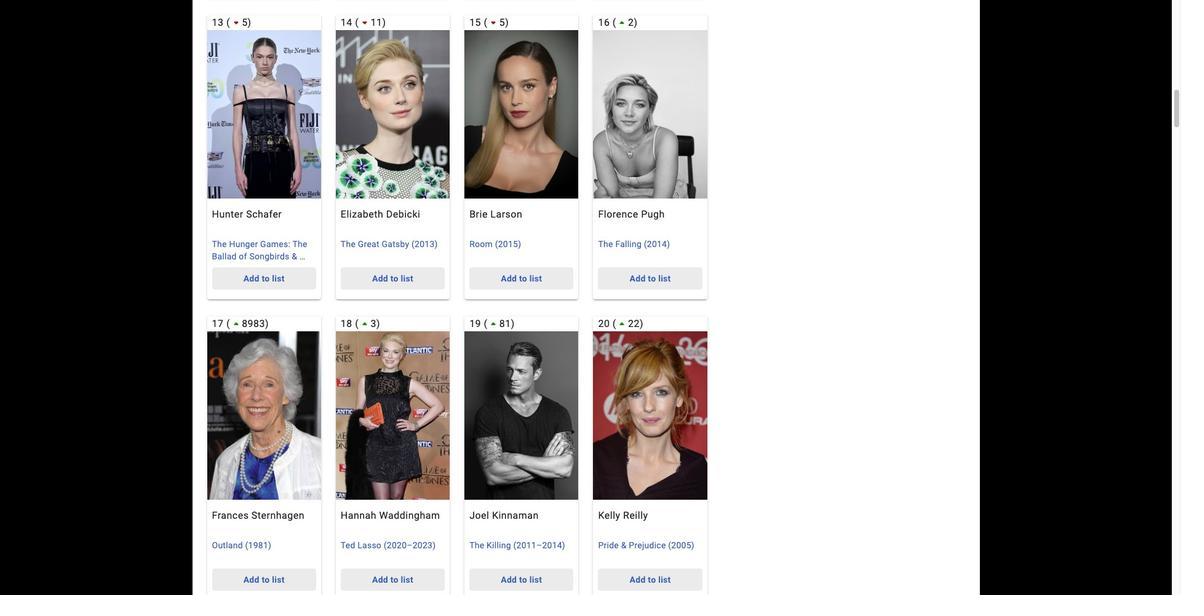 Task type: locate. For each thing, give the bounding box(es) containing it.
5 right 13 (
[[242, 17, 248, 28]]

arrow drop down image
[[229, 15, 243, 30], [358, 15, 372, 30]]

) for 20 (
[[640, 318, 644, 330]]

0 vertical spatial &
[[292, 252, 297, 262]]

list down pride & prejudice (2005) button
[[659, 576, 671, 586]]

0 horizontal spatial moved down 5 in ranking element
[[229, 15, 248, 30]]

the up 'ballad'
[[212, 240, 227, 249]]

arrow drop up image right the 16
[[615, 15, 630, 30]]

add to list button
[[212, 268, 316, 290], [341, 268, 445, 290], [470, 268, 574, 290], [599, 268, 703, 290], [212, 570, 316, 592], [341, 570, 445, 592], [470, 570, 574, 592], [599, 570, 703, 592]]

group containing 17
[[207, 317, 321, 596]]

elizabeth debicki image
[[336, 30, 450, 199]]

hannah waddingham link
[[336, 511, 450, 535]]

( right the 15
[[484, 17, 488, 28]]

to for frances sternhagen
[[262, 576, 270, 586]]

16
[[599, 17, 610, 28]]

) for 16 (
[[634, 17, 638, 28]]

) for 13 (
[[248, 17, 252, 28]]

) right arrow drop down icon at the top left of the page
[[506, 17, 509, 28]]

1 vertical spatial &
[[622, 541, 627, 551]]

( for 18 (
[[355, 318, 359, 330]]

add to list button down the falling (2014) button
[[599, 268, 703, 290]]

add to list down room (2015) button
[[501, 274, 543, 284]]

add down pride & prejudice (2005)
[[630, 576, 646, 586]]

) right 17 (
[[265, 318, 269, 330]]

the killing (2011–2014) button
[[470, 540, 574, 552]]

add to list down the great gatsby (2013) button
[[372, 274, 414, 284]]

the inside "button"
[[470, 541, 485, 551]]

) for 15 (
[[506, 17, 509, 28]]

(1981)
[[245, 541, 272, 551]]

add to list down pride & prejudice (2005) button
[[630, 576, 671, 586]]

& right the songbirds
[[292, 252, 297, 262]]

13
[[212, 17, 224, 28]]

list down outland (1981) button
[[272, 576, 285, 586]]

moved up 8983 in ranking element
[[229, 317, 265, 332]]

the left killing
[[470, 541, 485, 551]]

ranking 19 element
[[465, 317, 579, 332]]

( inside ranking 16 element
[[613, 17, 617, 28]]

list for brie larson
[[530, 274, 543, 284]]

of
[[239, 252, 247, 262]]

arrow drop up image
[[615, 15, 630, 30], [229, 317, 243, 332], [615, 317, 630, 332]]

moved up 2 in ranking element
[[615, 15, 634, 30]]

) right 20 (
[[640, 318, 644, 330]]

hunter schafer
[[212, 209, 282, 220]]

) inside ranking 20 'element'
[[640, 318, 644, 330]]

2 moved down 5 in ranking element from the left
[[486, 15, 506, 30]]

gatsby
[[382, 240, 410, 249]]

to down gatsby on the left top of the page
[[391, 274, 399, 284]]

hannah
[[341, 511, 377, 522]]

5 inside "ranking 13" element
[[242, 17, 248, 28]]

the killing (2011–2014)
[[470, 541, 566, 551]]

list inside the hunger games: the ballad of songbirds & snakes (2023) add to list
[[272, 274, 285, 284]]

ranking 20 element
[[594, 317, 708, 332]]

2
[[629, 17, 634, 28]]

to down room (2015) button
[[520, 274, 528, 284]]

2 arrow drop down image from the left
[[358, 15, 372, 30]]

hunter schafer link
[[207, 209, 321, 233]]

add to list button for schafer
[[212, 268, 316, 290]]

to down pride & prejudice (2005) button
[[648, 576, 656, 586]]

ranking 15 element
[[465, 15, 579, 30]]

the inside button
[[341, 240, 356, 249]]

the inside button
[[599, 240, 614, 249]]

17 (
[[212, 318, 230, 330]]

add down the great gatsby (2013)
[[372, 274, 388, 284]]

) inside ranking 14 element
[[383, 17, 386, 28]]

16 (
[[599, 17, 617, 28]]

moved down 5 in ranking element
[[229, 15, 248, 30], [486, 15, 506, 30]]

2 5 from the left
[[500, 17, 506, 28]]

joel kinnaman
[[470, 511, 539, 522]]

list
[[272, 274, 285, 284], [401, 274, 414, 284], [530, 274, 543, 284], [659, 274, 671, 284], [272, 576, 285, 586], [401, 576, 414, 586], [530, 576, 543, 586], [659, 576, 671, 586]]

add to list down ted lasso (2020–2023) button
[[372, 576, 414, 586]]

8983
[[242, 318, 265, 330]]

0 horizontal spatial arrow drop down image
[[229, 15, 243, 30]]

( right 13 on the top left of page
[[226, 17, 230, 28]]

( for 16 (
[[613, 17, 617, 28]]

add to list button down room (2015) button
[[470, 268, 574, 290]]

add
[[244, 274, 260, 284], [372, 274, 388, 284], [501, 274, 517, 284], [630, 274, 646, 284], [244, 576, 260, 586], [372, 576, 388, 586], [501, 576, 517, 586], [630, 576, 646, 586]]

5 right 15 (
[[500, 17, 506, 28]]

( inside the ranking 17 'element'
[[226, 318, 230, 330]]

1 5 from the left
[[242, 17, 248, 28]]

5
[[242, 17, 248, 28], [500, 17, 506, 28]]

add to list button for sternhagen
[[212, 570, 316, 592]]

add down of
[[244, 274, 260, 284]]

moved down 5 in ranking element right 13 on the top left of page
[[229, 15, 248, 30]]

81
[[500, 318, 511, 330]]

1 horizontal spatial 5
[[500, 17, 506, 28]]

frances sternhagen
[[212, 511, 305, 522]]

add to list button down the great gatsby (2013) button
[[341, 268, 445, 290]]

add to list button down outland (1981) button
[[212, 570, 316, 592]]

( inside ranking 15 element
[[484, 17, 488, 28]]

( for 17 (
[[226, 318, 230, 330]]

to down outland (1981) button
[[262, 576, 270, 586]]

add to list
[[372, 274, 414, 284], [501, 274, 543, 284], [630, 274, 671, 284], [244, 576, 285, 586], [372, 576, 414, 586], [501, 576, 543, 586], [630, 576, 671, 586]]

list for hannah waddingham
[[401, 576, 414, 586]]

group containing 16
[[594, 15, 708, 300]]

florence pugh link
[[594, 209, 708, 233]]

) right 14 (
[[383, 17, 386, 28]]

( right 19
[[484, 318, 488, 330]]

) inside ranking 16 element
[[634, 17, 638, 28]]

group containing 18
[[336, 317, 450, 596]]

( right 14
[[355, 17, 359, 28]]

hunter schafer image
[[207, 30, 321, 199]]

to down the killing (2011–2014) "button"
[[520, 576, 528, 586]]

add to list button for pugh
[[599, 268, 703, 290]]

1 horizontal spatial moved down 5 in ranking element
[[486, 15, 506, 30]]

15 (
[[470, 17, 488, 28]]

5 for 15 (
[[500, 17, 506, 28]]

add to list button down ted lasso (2020–2023) button
[[341, 570, 445, 592]]

&
[[292, 252, 297, 262], [622, 541, 627, 551]]

larson
[[491, 209, 523, 220]]

pugh
[[642, 209, 665, 220]]

list for kelly reilly
[[659, 576, 671, 586]]

& inside the hunger games: the ballad of songbirds & snakes (2023) add to list
[[292, 252, 297, 262]]

arrow drop down image right 13 on the top left of page
[[229, 15, 243, 30]]

sternhagen
[[252, 511, 305, 522]]

( inside ranking 20 'element'
[[613, 318, 617, 330]]

joel kinnaman image
[[465, 332, 579, 501]]

arrow drop up image right 18
[[358, 317, 372, 332]]

( inside ranking 14 element
[[355, 17, 359, 28]]

list down gatsby on the left top of the page
[[401, 274, 414, 284]]

0 horizontal spatial 5
[[242, 17, 248, 28]]

( right 20
[[613, 318, 617, 330]]

list for elizabeth debicki
[[401, 274, 414, 284]]

reilly
[[624, 511, 649, 522]]

to down the falling (2014) button
[[648, 274, 656, 284]]

florence pugh
[[599, 209, 665, 220]]

add to list button down the killing (2011–2014) "button"
[[470, 570, 574, 592]]

ranking 17 element
[[207, 317, 321, 332]]

to down the songbirds
[[262, 274, 270, 284]]

frances
[[212, 511, 249, 522]]

( for 14 (
[[355, 17, 359, 28]]

( inside ranking 19 element
[[484, 318, 488, 330]]

) inside "ranking 18" 'element'
[[377, 318, 380, 330]]

prejudice
[[629, 541, 666, 551]]

add down the falling (2014)
[[630, 274, 646, 284]]

add to list down the killing (2011–2014) "button"
[[501, 576, 543, 586]]

to inside the hunger games: the ballad of songbirds & snakes (2023) add to list
[[262, 274, 270, 284]]

the hunger games: the ballad of songbirds & snakes (2023) button
[[212, 238, 316, 274]]

( right the 16
[[613, 17, 617, 28]]

( inside "ranking 13" element
[[226, 17, 230, 28]]

the left falling
[[599, 240, 614, 249]]

) inside ranking 15 element
[[506, 17, 509, 28]]

arrow drop up image right 20
[[615, 317, 630, 332]]

) right 19 (
[[511, 318, 515, 330]]

kelly
[[599, 511, 621, 522]]

add to list button down pride & prejudice (2005) button
[[599, 570, 703, 592]]

) inside ranking 19 element
[[511, 318, 515, 330]]

list for florence pugh
[[659, 274, 671, 284]]

snakes
[[212, 264, 241, 274]]

14
[[341, 17, 353, 28]]

( inside "ranking 18" 'element'
[[355, 318, 359, 330]]

0 horizontal spatial arrow drop up image
[[358, 317, 372, 332]]

& inside button
[[622, 541, 627, 551]]

22
[[629, 318, 640, 330]]

outland
[[212, 541, 243, 551]]

( for 13 (
[[226, 17, 230, 28]]

) inside the ranking 17 'element'
[[265, 318, 269, 330]]

group containing 19
[[465, 317, 579, 596]]

add to list button down the songbirds
[[212, 268, 316, 290]]

1 arrow drop up image from the left
[[358, 317, 372, 332]]

moved up 22 in ranking element
[[615, 317, 640, 332]]

to for florence pugh
[[648, 274, 656, 284]]

) for 14 (
[[383, 17, 386, 28]]

) inside "ranking 13" element
[[248, 17, 252, 28]]

group containing 15
[[465, 15, 579, 300]]

to
[[262, 274, 270, 284], [391, 274, 399, 284], [520, 274, 528, 284], [648, 274, 656, 284], [262, 576, 270, 586], [391, 576, 399, 586], [520, 576, 528, 586], [648, 576, 656, 586]]

list down (2020–2023)
[[401, 576, 414, 586]]

add to list button for larson
[[470, 268, 574, 290]]

add inside the hunger games: the ballad of songbirds & snakes (2023) add to list
[[244, 274, 260, 284]]

lasso
[[358, 541, 382, 551]]

arrow drop up image
[[358, 317, 372, 332], [486, 317, 501, 332]]

room (2015) button
[[470, 238, 574, 251]]

1 moved down 5 in ranking element from the left
[[229, 15, 248, 30]]

arrow drop down image right 14
[[358, 15, 372, 30]]

ranking 14 element
[[336, 15, 450, 30]]

moved up 81 in ranking element
[[486, 317, 511, 332]]

list down (2014)
[[659, 274, 671, 284]]

2 arrow drop up image from the left
[[486, 317, 501, 332]]

list down room (2015) button
[[530, 274, 543, 284]]

add down "(2015)"
[[501, 274, 517, 284]]

) right 16 (
[[634, 17, 638, 28]]

1 horizontal spatial &
[[622, 541, 627, 551]]

group
[[207, 15, 321, 300], [336, 15, 450, 300], [465, 15, 579, 300], [594, 15, 708, 300], [207, 317, 321, 596], [336, 317, 450, 596], [465, 317, 579, 596], [594, 317, 708, 596]]

& right pride at the bottom
[[622, 541, 627, 551]]

the great gatsby (2013) button
[[341, 238, 445, 251]]

13 (
[[212, 17, 230, 28]]

11
[[371, 17, 383, 28]]

add for hannah waddingham
[[372, 576, 388, 586]]

brie larson image
[[465, 30, 579, 199]]

list down (2011–2014)
[[530, 576, 543, 586]]

schafer
[[246, 209, 282, 220]]

ranking 18 element
[[336, 317, 450, 332]]

arrow drop up image right the 17
[[229, 317, 243, 332]]

(
[[226, 17, 230, 28], [355, 17, 359, 28], [484, 17, 488, 28], [613, 17, 617, 28], [226, 318, 230, 330], [355, 318, 359, 330], [484, 318, 488, 330], [613, 318, 617, 330]]

19 (
[[470, 318, 488, 330]]

) for 18 (
[[377, 318, 380, 330]]

5 inside ranking 15 element
[[500, 17, 506, 28]]

( right 18
[[355, 318, 359, 330]]

moved down 5 in ranking element right the 15
[[486, 15, 506, 30]]

frances sternhagen link
[[207, 511, 321, 535]]

) right 18 (
[[377, 318, 380, 330]]

)
[[248, 17, 252, 28], [383, 17, 386, 28], [506, 17, 509, 28], [634, 17, 638, 28], [265, 318, 269, 330], [377, 318, 380, 330], [511, 318, 515, 330], [640, 318, 644, 330]]

add down ted lasso (2020–2023)
[[372, 576, 388, 586]]

1 horizontal spatial arrow drop down image
[[358, 15, 372, 30]]

add to list down the falling (2014) button
[[630, 274, 671, 284]]

18
[[341, 318, 353, 330]]

ted lasso (2020–2023)
[[341, 541, 436, 551]]

1 horizontal spatial arrow drop up image
[[486, 317, 501, 332]]

0 horizontal spatial &
[[292, 252, 297, 262]]

to down ted lasso (2020–2023) button
[[391, 576, 399, 586]]

arrow drop up image for 81
[[486, 317, 501, 332]]

( right the 17
[[226, 318, 230, 330]]

arrow drop down image for 11
[[358, 15, 372, 30]]

list down the songbirds
[[272, 274, 285, 284]]

5 for 13 (
[[242, 17, 248, 28]]

1 arrow drop down image from the left
[[229, 15, 243, 30]]

) right 13 (
[[248, 17, 252, 28]]

) for 19 (
[[511, 318, 515, 330]]

) for 17 (
[[265, 318, 269, 330]]

arrow drop up image right 19
[[486, 317, 501, 332]]

group containing 14
[[336, 15, 450, 300]]

20 (
[[599, 318, 617, 330]]

the left great
[[341, 240, 356, 249]]

add down the killing (2011–2014)
[[501, 576, 517, 586]]

ted
[[341, 541, 356, 551]]

add down (1981) at the left bottom of the page
[[244, 576, 260, 586]]

joel kinnaman link
[[465, 511, 579, 535]]

add to list down outland (1981) button
[[244, 576, 285, 586]]



Task type: vqa. For each thing, say whether or not it's contained in the screenshot.
add image for the tattooist of auschwitz (2024) image
no



Task type: describe. For each thing, give the bounding box(es) containing it.
kinnaman
[[492, 511, 539, 522]]

elizabeth debicki link
[[336, 209, 450, 233]]

outland (1981)
[[212, 541, 272, 551]]

(2020–2023)
[[384, 541, 436, 551]]

arrow drop up image for 22
[[615, 317, 630, 332]]

falling
[[616, 240, 642, 249]]

pride
[[599, 541, 619, 551]]

hunter
[[212, 209, 244, 220]]

15
[[470, 17, 481, 28]]

the for florence pugh
[[599, 240, 614, 249]]

waddingham
[[380, 511, 440, 522]]

list for joel kinnaman
[[530, 576, 543, 586]]

add for joel kinnaman
[[501, 576, 517, 586]]

add to list for larson
[[501, 274, 543, 284]]

games:
[[260, 240, 291, 249]]

20
[[599, 318, 610, 330]]

18 (
[[341, 318, 359, 330]]

brie larson
[[470, 209, 523, 220]]

arrow drop up image for 8983
[[229, 317, 243, 332]]

the for elizabeth debicki
[[341, 240, 356, 249]]

florence
[[599, 209, 639, 220]]

add to list button for kinnaman
[[470, 570, 574, 592]]

frances sternhagen at an event for julie & julia (2009) image
[[207, 332, 321, 501]]

ballad
[[212, 252, 237, 262]]

17
[[212, 318, 224, 330]]

ranking 16 element
[[594, 15, 708, 30]]

( for 19 (
[[484, 318, 488, 330]]

kelly reilly
[[599, 511, 649, 522]]

pride & prejudice (2005) button
[[599, 540, 703, 552]]

add to list button for reilly
[[599, 570, 703, 592]]

outland (1981) button
[[212, 540, 316, 552]]

14 (
[[341, 17, 359, 28]]

group containing 13
[[207, 15, 321, 300]]

elizabeth debicki
[[341, 209, 421, 220]]

arrow drop down image for 5
[[229, 15, 243, 30]]

great
[[358, 240, 380, 249]]

(2005)
[[669, 541, 695, 551]]

(2014)
[[644, 240, 671, 249]]

arrow drop up image for 3
[[358, 317, 372, 332]]

hunger
[[229, 240, 258, 249]]

(2011–2014)
[[514, 541, 566, 551]]

add to list for kinnaman
[[501, 576, 543, 586]]

moved down 5 in ranking element for 13 (
[[229, 15, 248, 30]]

add to list for sternhagen
[[244, 576, 285, 586]]

to for kelly reilly
[[648, 576, 656, 586]]

the for joel kinnaman
[[470, 541, 485, 551]]

add for frances sternhagen
[[244, 576, 260, 586]]

the falling (2014)
[[599, 240, 671, 249]]

(2015)
[[495, 240, 522, 249]]

to for joel kinnaman
[[520, 576, 528, 586]]

add for kelly reilly
[[630, 576, 646, 586]]

the great gatsby (2013)
[[341, 240, 438, 249]]

debicki
[[386, 209, 421, 220]]

hannah waddingham at an event for game of thrones (2011) image
[[336, 332, 450, 501]]

add to list for debicki
[[372, 274, 414, 284]]

add for florence pugh
[[630, 274, 646, 284]]

3
[[371, 318, 377, 330]]

the falling (2014) button
[[599, 238, 703, 251]]

arrow drop up image for 2
[[615, 15, 630, 30]]

to for elizabeth debicki
[[391, 274, 399, 284]]

(2023)
[[243, 264, 269, 274]]

pride & prejudice (2005)
[[599, 541, 695, 551]]

add to list for pugh
[[630, 274, 671, 284]]

add to list button for waddingham
[[341, 570, 445, 592]]

list for frances sternhagen
[[272, 576, 285, 586]]

florence pugh image
[[594, 30, 708, 199]]

arrow drop down image
[[486, 15, 501, 30]]

moved down 11 in ranking element
[[358, 15, 383, 30]]

kelly reilly link
[[594, 511, 708, 535]]

add to list for waddingham
[[372, 576, 414, 586]]

add for elizabeth debicki
[[372, 274, 388, 284]]

killing
[[487, 541, 511, 551]]

joel
[[470, 511, 490, 522]]

add to list button for debicki
[[341, 268, 445, 290]]

to for brie larson
[[520, 274, 528, 284]]

ranking 13 element
[[207, 15, 321, 30]]

elizabeth
[[341, 209, 384, 220]]

to for hannah waddingham
[[391, 576, 399, 586]]

kelly reilly at an event for calvary (2014) image
[[594, 332, 708, 501]]

moved up 3 in ranking element
[[358, 317, 377, 332]]

brie
[[470, 209, 488, 220]]

(2013)
[[412, 240, 438, 249]]

moved down 5 in ranking element for 15 (
[[486, 15, 506, 30]]

songbirds
[[250, 252, 290, 262]]

19
[[470, 318, 481, 330]]

room
[[470, 240, 493, 249]]

the right games:
[[293, 240, 308, 249]]

brie larson link
[[465, 209, 579, 233]]

ted lasso (2020–2023) button
[[341, 540, 445, 552]]

group containing 20
[[594, 317, 708, 596]]

the hunger games: the ballad of songbirds & snakes (2023) add to list
[[212, 240, 310, 284]]

add for brie larson
[[501, 274, 517, 284]]

add to list for reilly
[[630, 576, 671, 586]]

( for 20 (
[[613, 318, 617, 330]]

( for 15 (
[[484, 17, 488, 28]]

hannah waddingham
[[341, 511, 440, 522]]

room (2015)
[[470, 240, 522, 249]]



